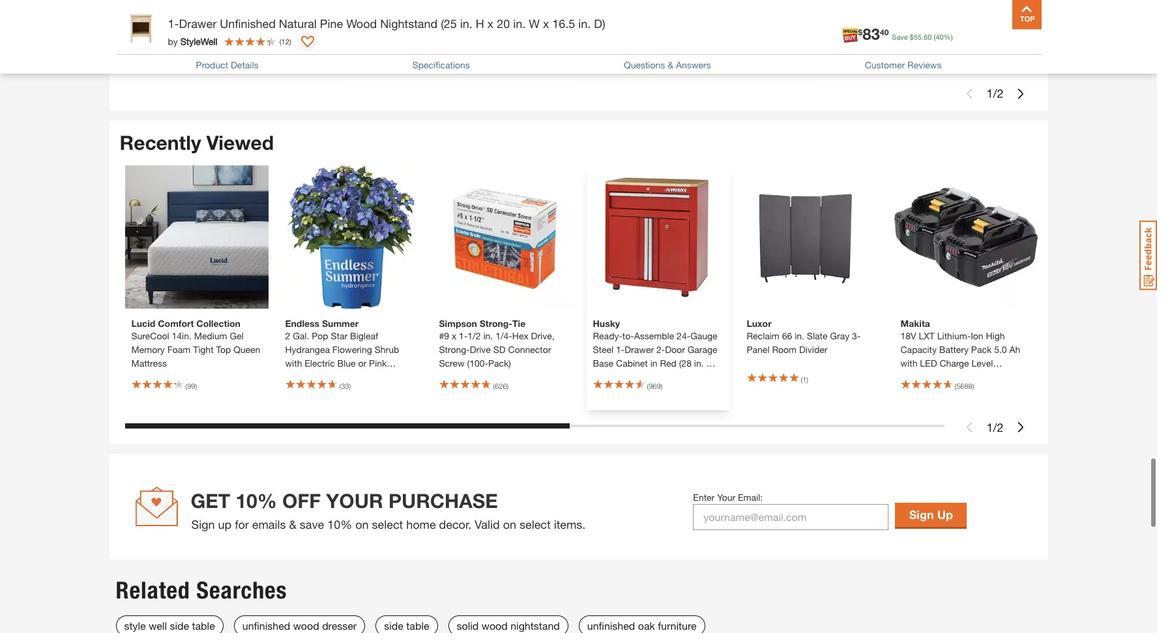 Task type: vqa. For each thing, say whether or not it's contained in the screenshot.
16.5
yes



Task type: locate. For each thing, give the bounding box(es) containing it.
drawer
[[179, 16, 217, 31], [625, 344, 654, 355]]

& left save
[[289, 518, 297, 532]]

( for endless summer 2 gal. pop star bigleaf hydrangea flowering shrub with electric blue or pink lacecap flowers
[[339, 382, 341, 391]]

1 vertical spatial /
[[993, 420, 997, 435]]

2
[[997, 86, 1004, 100], [285, 331, 290, 342], [997, 420, 1004, 435]]

table left solid
[[406, 620, 429, 632]]

w left 16.5
[[529, 16, 540, 31]]

unfinished
[[242, 620, 290, 632], [587, 620, 635, 632]]

unfinished left oak
[[587, 620, 635, 632]]

0 horizontal spatial 40
[[880, 27, 889, 37]]

$ for 95
[[289, 6, 293, 16]]

1 horizontal spatial 40
[[936, 33, 944, 41]]

) down blue
[[349, 382, 351, 391]]

40
[[880, 27, 889, 37], [936, 33, 944, 41]]

wood for unfinished
[[293, 620, 319, 632]]

( right 60 on the top
[[934, 33, 936, 41]]

2 vertical spatial 1-
[[616, 344, 625, 355]]

to-
[[623, 331, 634, 342]]

1 horizontal spatial with
[[901, 358, 918, 369]]

0 horizontal spatial drawer
[[179, 16, 217, 31]]

natural
[[279, 16, 317, 31]]

cart inside $ 59 00 add to cart
[[204, 49, 225, 62]]

in. inside "luxor reclaim 66 in. slate gray 3- panel room divider"
[[795, 331, 805, 342]]

( for makita 18v lxt lithium-ion high capacity battery pack 5.0 ah with led charge level indicator (2-pack)
[[955, 382, 957, 391]]

pack) inside simpson strong-tie #9 x 1-1/2 in. 1/4-hex drive, strong-drive sd connector screw (100-pack)
[[488, 358, 511, 369]]

1 vertical spatial d)
[[674, 372, 683, 383]]

husky
[[593, 318, 620, 329]]

0 vertical spatial this is the first slide image
[[965, 88, 975, 99]]

66
[[782, 331, 792, 342]]

nightstand
[[511, 620, 560, 632]]

enter
[[693, 492, 715, 503]]

husky ready-to-assemble 24-gauge steel 1-drawer 2-door garage base cabinet in red (28 in. w x 32.8 in. h x 18.3 in. d)
[[593, 318, 722, 383]]

on down "your"
[[355, 518, 369, 532]]

4 to from the left
[[652, 49, 662, 62]]

$ 312 add to cart
[[596, 4, 687, 62]]

with inside endless summer 2 gal. pop star bigleaf hydrangea flowering shrub with electric blue or pink lacecap flowers
[[285, 358, 302, 369]]

1 vertical spatial drawer
[[625, 344, 654, 355]]

red
[[660, 358, 677, 369]]

0 horizontal spatial unfinished
[[242, 620, 290, 632]]

4 cart from the left
[[665, 49, 687, 62]]

pack) inside the makita 18v lxt lithium-ion high capacity battery pack 5.0 ah with led charge level indicator (2-pack)
[[950, 372, 973, 383]]

led
[[920, 358, 937, 369]]

0 horizontal spatial &
[[289, 518, 297, 532]]

2 add to cart button from the left
[[285, 41, 416, 70]]

pack
[[971, 344, 992, 355]]

this is the first slide image
[[965, 88, 975, 99], [965, 423, 975, 433]]

top button
[[1012, 0, 1042, 29]]

display image
[[301, 36, 314, 49]]

2 next slide image from the top
[[1015, 423, 1026, 433]]

1 horizontal spatial 20
[[497, 16, 510, 31]]

unfinished for unfinished oak furniture
[[587, 620, 635, 632]]

0 horizontal spatial 20
[[310, 6, 319, 16]]

side right "dresser"
[[384, 620, 403, 632]]

) for base
[[661, 382, 663, 391]]

drawer up cabinet
[[625, 344, 654, 355]]

product details button
[[196, 59, 259, 70], [196, 59, 259, 70]]

) down the divider at the right bottom
[[807, 375, 808, 384]]

with up lacecap
[[285, 358, 302, 369]]

0 vertical spatial 1-
[[168, 16, 179, 31]]

135
[[480, 12, 492, 21]]

0 vertical spatial next slide image
[[1015, 88, 1026, 99]]

up
[[937, 508, 953, 522]]

$ inside $ 312 add to cart
[[596, 6, 601, 16]]

( down blue
[[339, 382, 341, 391]]

$ inside $ 59 00 add to cart
[[135, 6, 139, 16]]

0 horizontal spatial with
[[285, 358, 302, 369]]

summer
[[322, 318, 359, 329]]

1 horizontal spatial 00
[[340, 12, 348, 21]]

0 horizontal spatial wood
[[293, 620, 319, 632]]

cart
[[204, 49, 225, 62], [358, 49, 379, 62], [511, 49, 533, 62], [665, 49, 687, 62], [819, 49, 841, 62], [973, 49, 995, 62]]

0 vertical spatial 1
[[987, 86, 993, 100]]

6 add to cart button from the left
[[901, 41, 1031, 70]]

1 horizontal spatial d)
[[674, 372, 683, 383]]

surecool 14in. medium gel memory foam tight top queen mattress image
[[125, 166, 268, 309]]

1 horizontal spatial w
[[706, 358, 715, 369]]

0 vertical spatial drawer
[[179, 16, 217, 31]]

%)
[[944, 33, 953, 41]]

select
[[372, 518, 403, 532], [520, 518, 551, 532]]

drawer up stylewell
[[179, 16, 217, 31]]

next slide image
[[1015, 88, 1026, 99], [1015, 423, 1026, 433]]

to inside $ 312 add to cart
[[652, 49, 662, 62]]

with up indicator
[[901, 358, 918, 369]]

0 vertical spatial 1 / 2
[[987, 86, 1004, 100]]

/ for first this is the first slide image from the bottom
[[993, 420, 997, 435]]

your
[[326, 490, 383, 513]]

) down connector on the left of page
[[507, 382, 509, 391]]

1 add to cart from the left
[[322, 49, 379, 62]]

in. right 1/2
[[483, 331, 493, 342]]

sign inside get 10% off your purchase sign up for emails & save 10% on select home decor. valid on select items.
[[191, 518, 215, 532]]

1 cart from the left
[[204, 49, 225, 62]]

0 vertical spatial w
[[529, 16, 540, 31]]

2 on from the left
[[503, 518, 516, 532]]

1 horizontal spatial 1-
[[459, 331, 468, 342]]

(28
[[679, 358, 692, 369]]

feedback link image
[[1140, 220, 1157, 291]]

40 inside $ 83 40
[[880, 27, 889, 37]]

0 vertical spatial 20
[[310, 6, 319, 16]]

side
[[170, 620, 189, 632], [384, 620, 403, 632]]

2 with from the left
[[901, 358, 918, 369]]

) for led
[[973, 382, 974, 391]]

0 horizontal spatial sign
[[191, 518, 215, 532]]

1 horizontal spatial h
[[625, 372, 632, 383]]

2 horizontal spatial 1-
[[616, 344, 625, 355]]

& left "answers" at top
[[668, 59, 673, 70]]

#9 x 1-1/2 in. 1/4-hex drive, strong-drive sd connector screw (100-pack) image
[[433, 166, 576, 309]]

reviews
[[908, 59, 942, 70]]

0 horizontal spatial 00
[[156, 6, 165, 16]]

0 vertical spatial pack)
[[488, 358, 511, 369]]

x left 53
[[488, 16, 494, 31]]

capacity
[[901, 344, 937, 355]]

x inside simpson strong-tie #9 x 1-1/2 in. 1/4-hex drive, strong-drive sd connector screw (100-pack)
[[452, 331, 457, 342]]

side right well
[[170, 620, 189, 632]]

20 right 135
[[497, 16, 510, 31]]

d) inside husky ready-to-assemble 24-gauge steel 1-drawer 2-door garage base cabinet in red (28 in. w x 32.8 in. h x 18.3 in. d)
[[674, 372, 683, 383]]

luxor
[[747, 318, 772, 329]]

00 inside $ 95 20 $ 119 00
[[340, 12, 348, 21]]

wood inside solid wood nightstand "link"
[[482, 620, 508, 632]]

2 cart from the left
[[358, 49, 379, 62]]

1 horizontal spatial table
[[406, 620, 429, 632]]

emails
[[252, 518, 286, 532]]

wood right solid
[[482, 620, 508, 632]]

18.3
[[642, 372, 660, 383]]

1 vertical spatial h
[[625, 372, 632, 383]]

1 horizontal spatial wood
[[482, 620, 508, 632]]

in. right 32.8
[[613, 372, 623, 383]]

to
[[191, 49, 201, 62], [345, 49, 355, 62], [498, 49, 509, 62], [652, 49, 662, 62], [806, 49, 816, 62], [960, 49, 970, 62]]

table
[[192, 620, 215, 632], [406, 620, 429, 632]]

0 vertical spatial /
[[993, 86, 997, 100]]

x right #9
[[452, 331, 457, 342]]

( right (2-
[[955, 382, 957, 391]]

/ for first this is the first slide image from the top
[[993, 86, 997, 100]]

95
[[293, 4, 310, 23]]

1 add from the left
[[168, 49, 188, 62]]

1 horizontal spatial drawer
[[625, 344, 654, 355]]

pop
[[312, 331, 328, 342]]

select left home
[[372, 518, 403, 532]]

1 vertical spatial w
[[706, 358, 715, 369]]

charge
[[940, 358, 969, 369]]

next slide image for first this is the first slide image from the top
[[1015, 88, 1026, 99]]

1 wood from the left
[[293, 620, 319, 632]]

2 / from the top
[[993, 420, 997, 435]]

hydrangea
[[285, 344, 330, 355]]

1 horizontal spatial select
[[520, 518, 551, 532]]

connector
[[508, 344, 551, 355]]

(2-
[[939, 372, 950, 383]]

1 unfinished from the left
[[242, 620, 290, 632]]

1 horizontal spatial unfinished
[[587, 620, 635, 632]]

1 vertical spatial 2
[[285, 331, 290, 342]]

1 horizontal spatial 10%
[[327, 518, 352, 532]]

0 horizontal spatial 1-
[[168, 16, 179, 31]]

2 wood from the left
[[482, 620, 508, 632]]

( down sd
[[493, 382, 495, 391]]

wood for solid
[[482, 620, 508, 632]]

20 inside $ 95 20 $ 119 00
[[310, 6, 319, 16]]

$ inside the $ 88
[[442, 6, 447, 16]]

5 add from the left
[[783, 49, 803, 62]]

10% down "your"
[[327, 518, 352, 532]]

bigleaf
[[350, 331, 378, 342]]

1 with from the left
[[285, 358, 302, 369]]

pack) down charge
[[950, 372, 973, 383]]

1-drawer unfinished natural pine wood nightstand (25 in. h x 20 in. w x 16.5 in. d)
[[168, 16, 605, 31]]

1 side from the left
[[170, 620, 189, 632]]

& inside get 10% off your purchase sign up for emails & save 10% on select home decor. valid on select items.
[[289, 518, 297, 532]]

( down cabinet
[[647, 382, 649, 391]]

indicator
[[901, 372, 937, 383]]

1/2
[[468, 331, 481, 342]]

1 horizontal spatial on
[[503, 518, 516, 532]]

divider
[[799, 344, 828, 355]]

1 horizontal spatial side
[[384, 620, 403, 632]]

by stylewell
[[168, 36, 218, 47]]

$ 83 40
[[858, 25, 889, 43]]

1 horizontal spatial strong-
[[480, 318, 512, 329]]

$ for 88
[[442, 6, 447, 16]]

customer reviews button
[[865, 59, 942, 70], [865, 59, 942, 70]]

20 left 119
[[310, 6, 319, 16]]

high
[[986, 331, 1005, 342]]

tie
[[512, 318, 526, 329]]

1 table from the left
[[192, 620, 215, 632]]

0 vertical spatial d)
[[594, 16, 605, 31]]

ready-
[[593, 331, 623, 342]]

1 next slide image from the top
[[1015, 88, 1026, 99]]

1 horizontal spatial sign
[[909, 508, 934, 522]]

1 horizontal spatial pack)
[[950, 372, 973, 383]]

get 10% off your purchase sign up for emails & save 10% on select home decor. valid on select items.
[[191, 490, 586, 532]]

x left 18.3
[[635, 372, 639, 383]]

wood
[[346, 16, 377, 31]]

h left 53
[[476, 16, 484, 31]]

40 left save
[[880, 27, 889, 37]]

lucid
[[131, 318, 155, 329]]

12
[[281, 37, 289, 45]]

in. right 66
[[795, 331, 805, 342]]

cabinet
[[616, 358, 648, 369]]

99
[[187, 382, 195, 391]]

recently viewed
[[120, 131, 274, 154]]

0 horizontal spatial pack)
[[488, 358, 511, 369]]

h
[[476, 16, 484, 31], [625, 372, 632, 383]]

strong- up 1/4-
[[480, 318, 512, 329]]

blue
[[337, 358, 356, 369]]

88
[[447, 4, 464, 23]]

0 horizontal spatial d)
[[594, 16, 605, 31]]

comfort
[[158, 318, 194, 329]]

0 horizontal spatial on
[[355, 518, 369, 532]]

x left 16.5
[[543, 16, 549, 31]]

on right valid
[[503, 518, 516, 532]]

4 add from the left
[[630, 49, 649, 62]]

add inside $ 312 add to cart
[[630, 49, 649, 62]]

1- up by at top
[[168, 16, 179, 31]]

0 horizontal spatial side
[[170, 620, 189, 632]]

2 vertical spatial 1
[[987, 420, 993, 435]]

1 this is the first slide image from the top
[[965, 88, 975, 99]]

2 inside endless summer 2 gal. pop star bigleaf hydrangea flowering shrub with electric blue or pink lacecap flowers
[[285, 331, 290, 342]]

1 to from the left
[[191, 49, 201, 62]]

endless summer 2 gal. pop star bigleaf hydrangea flowering shrub with electric blue or pink lacecap flowers
[[285, 318, 399, 383]]

w down garage
[[706, 358, 715, 369]]

0 vertical spatial strong-
[[480, 318, 512, 329]]

1 on from the left
[[355, 518, 369, 532]]

strong- up screw
[[439, 344, 470, 355]]

$ for 135
[[476, 12, 480, 21]]

garage
[[688, 344, 718, 355]]

w inside husky ready-to-assemble 24-gauge steel 1-drawer 2-door garage base cabinet in red (28 in. w x 32.8 in. h x 18.3 in. d)
[[706, 358, 715, 369]]

tight
[[193, 344, 214, 355]]

unfinished oak furniture link
[[579, 616, 705, 634]]

/
[[993, 86, 997, 100], [993, 420, 997, 435]]

1 horizontal spatial &
[[668, 59, 673, 70]]

1 / from the top
[[993, 86, 997, 100]]

door
[[665, 344, 685, 355]]

viewed
[[207, 131, 274, 154]]

1
[[987, 86, 993, 100], [803, 375, 807, 384], [987, 420, 993, 435]]

( down foam
[[185, 382, 187, 391]]

) down tight
[[195, 382, 197, 391]]

32.8
[[593, 372, 611, 383]]

your
[[717, 492, 736, 503]]

h down cabinet
[[625, 372, 632, 383]]

) left display image at the left of page
[[289, 37, 291, 45]]

1 vertical spatial 1-
[[459, 331, 468, 342]]

in. down the red on the right of page
[[662, 372, 672, 383]]

0 vertical spatial h
[[476, 16, 484, 31]]

5.0
[[994, 344, 1007, 355]]

unfinished down searches on the bottom of the page
[[242, 620, 290, 632]]

1- down to-
[[616, 344, 625, 355]]

table down related searches
[[192, 620, 215, 632]]

email:
[[738, 492, 763, 503]]

) right 18.3
[[661, 382, 663, 391]]

5688
[[957, 382, 973, 391]]

1 vertical spatial 20
[[497, 16, 510, 31]]

83
[[863, 25, 880, 43]]

product image image
[[119, 7, 161, 49]]

details
[[231, 59, 259, 70]]

oak
[[638, 620, 655, 632]]

3 add from the left
[[476, 49, 496, 62]]

$ inside $ 83 40
[[858, 27, 863, 37]]

) down level
[[973, 382, 974, 391]]

2 unfinished from the left
[[587, 620, 635, 632]]

wood left "dresser"
[[293, 620, 319, 632]]

pack) down sd
[[488, 358, 511, 369]]

1 vertical spatial 10%
[[327, 518, 352, 532]]

0 horizontal spatial table
[[192, 620, 215, 632]]

40 right 60 on the top
[[936, 33, 944, 41]]

assemble
[[634, 331, 674, 342]]

1 vertical spatial strong-
[[439, 344, 470, 355]]

10% up emails
[[236, 490, 277, 513]]

0 horizontal spatial select
[[372, 518, 403, 532]]

1 vertical spatial this is the first slide image
[[965, 423, 975, 433]]

d) right 16.5
[[594, 16, 605, 31]]

questions & answers
[[624, 59, 711, 70]]

$ for 59
[[135, 6, 139, 16]]

6 add from the left
[[937, 49, 957, 62]]

ready-to-assemble 24-gauge steel 1-drawer 2-door garage base cabinet in red (28 in. w x 32.8 in. h x 18.3 in. d) image
[[586, 166, 730, 309]]

0 horizontal spatial h
[[476, 16, 484, 31]]

1 vertical spatial 1 / 2
[[987, 420, 1004, 435]]

flowers
[[323, 372, 355, 383]]

select left items.
[[520, 518, 551, 532]]

1 vertical spatial next slide image
[[1015, 423, 1026, 433]]

1 1 / 2 from the top
[[987, 86, 1004, 100]]

( down the divider at the right bottom
[[801, 375, 803, 384]]

1 vertical spatial pack)
[[950, 372, 973, 383]]

0 vertical spatial 10%
[[236, 490, 277, 513]]

1 vertical spatial &
[[289, 518, 297, 532]]

enter your email:
[[693, 492, 763, 503]]

wood inside unfinished wood dresser link
[[293, 620, 319, 632]]

24-
[[677, 331, 691, 342]]

1- down simpson
[[459, 331, 468, 342]]

d) down (28
[[674, 372, 683, 383]]



Task type: describe. For each thing, give the bounding box(es) containing it.
foam
[[167, 344, 191, 355]]

related
[[116, 577, 190, 605]]

$ 59 00 add to cart
[[135, 4, 225, 62]]

3 add to cart from the left
[[783, 49, 841, 62]]

pack) for sd
[[488, 358, 511, 369]]

steel
[[593, 344, 614, 355]]

2 this is the first slide image from the top
[[965, 423, 975, 433]]

3 cart from the left
[[511, 49, 533, 62]]

to inside $ 59 00 add to cart
[[191, 49, 201, 62]]

5 add to cart button from the left
[[747, 41, 877, 70]]

( 1 )
[[801, 375, 808, 384]]

lacecap
[[285, 372, 320, 383]]

3 to from the left
[[498, 49, 509, 62]]

product
[[196, 59, 228, 70]]

$ for 312
[[596, 6, 601, 16]]

pine
[[320, 16, 343, 31]]

in. right (28
[[694, 358, 704, 369]]

2 select from the left
[[520, 518, 551, 532]]

1- inside simpson strong-tie #9 x 1-1/2 in. 1/4-hex drive, strong-drive sd connector screw (100-pack)
[[459, 331, 468, 342]]

simpson strong-tie #9 x 1-1/2 in. 1/4-hex drive, strong-drive sd connector screw (100-pack)
[[439, 318, 555, 369]]

save $ 55 . 60 ( 40 %)
[[892, 33, 953, 41]]

unfinished
[[220, 16, 276, 31]]

sign inside button
[[909, 508, 934, 522]]

simpson
[[439, 318, 477, 329]]

2 to from the left
[[345, 49, 355, 62]]

60
[[924, 33, 932, 41]]

1- inside husky ready-to-assemble 24-gauge steel 1-drawer 2-door garage base cabinet in red (28 in. w x 32.8 in. h x 18.3 in. d)
[[616, 344, 625, 355]]

sign up button
[[895, 503, 967, 527]]

decor.
[[439, 518, 472, 532]]

nightstand
[[380, 16, 438, 31]]

customer
[[865, 59, 905, 70]]

lucid comfort collection surecool 14in. medium gel memory foam tight top queen mattress
[[131, 318, 260, 369]]

0 horizontal spatial w
[[529, 16, 540, 31]]

0 vertical spatial &
[[668, 59, 673, 70]]

unfinished for unfinished wood dresser
[[242, 620, 290, 632]]

) for blue
[[349, 382, 351, 391]]

unfinished wood dresser link
[[234, 616, 365, 634]]

0 vertical spatial 2
[[997, 86, 1004, 100]]

gal.
[[293, 331, 309, 342]]

searches
[[196, 577, 287, 605]]

memory
[[131, 344, 165, 355]]

home
[[406, 518, 436, 532]]

( 626 )
[[493, 382, 509, 391]]

pack) for charge
[[950, 372, 973, 383]]

4 add to cart from the left
[[937, 49, 995, 62]]

2 add to cart from the left
[[476, 49, 533, 62]]

gauge
[[691, 331, 718, 342]]

2 table from the left
[[406, 620, 429, 632]]

customer reviews
[[865, 59, 942, 70]]

dresser
[[322, 620, 357, 632]]

gel
[[230, 331, 244, 342]]

with inside the makita 18v lxt lithium-ion high capacity battery pack 5.0 ah with led charge level indicator (2-pack)
[[901, 358, 918, 369]]

0 horizontal spatial strong-
[[439, 344, 470, 355]]

stylewell
[[180, 36, 218, 47]]

in. inside simpson strong-tie #9 x 1-1/2 in. 1/4-hex drive, strong-drive sd connector screw (100-pack)
[[483, 331, 493, 342]]

unfinished wood dresser
[[242, 620, 357, 632]]

shrub
[[375, 344, 399, 355]]

in. right (25
[[460, 16, 473, 31]]

valid
[[475, 518, 500, 532]]

add inside $ 59 00 add to cart
[[168, 49, 188, 62]]

specifications
[[412, 59, 470, 70]]

h inside husky ready-to-assemble 24-gauge steel 1-drawer 2-door garage base cabinet in red (28 in. w x 32.8 in. h x 18.3 in. d)
[[625, 372, 632, 383]]

top
[[216, 344, 231, 355]]

3 add to cart button from the left
[[439, 41, 570, 70]]

screw
[[439, 358, 465, 369]]

1 select from the left
[[372, 518, 403, 532]]

0 horizontal spatial 10%
[[236, 490, 277, 513]]

59
[[139, 4, 156, 23]]

yourname@email.com text field
[[693, 504, 889, 530]]

2 gal. pop star bigleaf hydrangea flowering shrub with electric blue or pink lacecap flowers image
[[279, 166, 422, 309]]

3-
[[852, 331, 861, 342]]

$ for 83
[[858, 27, 863, 37]]

( 969 )
[[647, 382, 663, 391]]

2 vertical spatial 2
[[997, 420, 1004, 435]]

drawer inside husky ready-to-assemble 24-gauge steel 1-drawer 2-door garage base cabinet in red (28 in. w x 32.8 in. h x 18.3 in. d)
[[625, 344, 654, 355]]

solid wood nightstand
[[457, 620, 560, 632]]

312
[[601, 4, 627, 23]]

drive,
[[531, 331, 555, 342]]

00 inside $ 59 00 add to cart
[[156, 6, 165, 16]]

( for luxor reclaim 66 in. slate gray 3- panel room divider
[[801, 375, 803, 384]]

off
[[282, 490, 321, 513]]

surecool
[[131, 331, 169, 342]]

reclaim 66 in. slate gray 3-panel room divider image
[[740, 166, 884, 309]]

119
[[326, 12, 338, 21]]

6 cart from the left
[[973, 49, 995, 62]]

questions
[[624, 59, 665, 70]]

sign up
[[909, 508, 953, 522]]

2 1 / 2 from the top
[[987, 420, 1004, 435]]

) for mattress
[[195, 382, 197, 391]]

( for husky ready-to-assemble 24-gauge steel 1-drawer 2-door garage base cabinet in red (28 in. w x 32.8 in. h x 18.3 in. d)
[[647, 382, 649, 391]]

.
[[922, 33, 924, 41]]

2 add from the left
[[322, 49, 342, 62]]

$ 95 20 $ 119 00
[[289, 4, 348, 23]]

in. right 53
[[513, 16, 526, 31]]

panel
[[747, 344, 770, 355]]

14in.
[[172, 331, 192, 342]]

save
[[892, 33, 908, 41]]

purchase
[[389, 490, 498, 513]]

endless
[[285, 318, 320, 329]]

in. right 16.5
[[578, 16, 591, 31]]

related searches
[[116, 577, 287, 605]]

side table
[[384, 620, 429, 632]]

answers
[[676, 59, 711, 70]]

hex
[[512, 331, 529, 342]]

2 side from the left
[[384, 620, 403, 632]]

( for simpson strong-tie #9 x 1-1/2 in. 1/4-hex drive, strong-drive sd connector screw (100-pack)
[[493, 382, 495, 391]]

1 add to cart button from the left
[[131, 41, 262, 70]]

next slide image for first this is the first slide image from the bottom
[[1015, 423, 1026, 433]]

well
[[149, 620, 167, 632]]

6 to from the left
[[960, 49, 970, 62]]

4 add to cart button from the left
[[593, 41, 723, 70]]

solid
[[457, 620, 479, 632]]

star
[[331, 331, 348, 342]]

style well side table
[[124, 620, 215, 632]]

in
[[650, 358, 658, 369]]

gray
[[830, 331, 850, 342]]

flowering
[[332, 344, 372, 355]]

makita
[[901, 318, 930, 329]]

mattress
[[131, 358, 167, 369]]

#9
[[439, 331, 449, 342]]

18v lxt lithium-ion high capacity battery pack 5.0 ah with led charge level indicator (2-pack) image
[[894, 166, 1038, 309]]

5 to from the left
[[806, 49, 816, 62]]

5 cart from the left
[[819, 49, 841, 62]]

cart inside $ 312 add to cart
[[665, 49, 687, 62]]

18v
[[901, 331, 916, 342]]

save
[[300, 518, 324, 532]]

( for lucid comfort collection surecool 14in. medium gel memory foam tight top queen mattress
[[185, 382, 187, 391]]

626
[[495, 382, 507, 391]]

collection
[[196, 318, 241, 329]]

$ 88
[[442, 4, 464, 23]]

x down garage
[[717, 358, 722, 369]]

) for drive
[[507, 382, 509, 391]]

1 vertical spatial 1
[[803, 375, 807, 384]]

( down natural on the top of the page
[[280, 37, 281, 45]]



